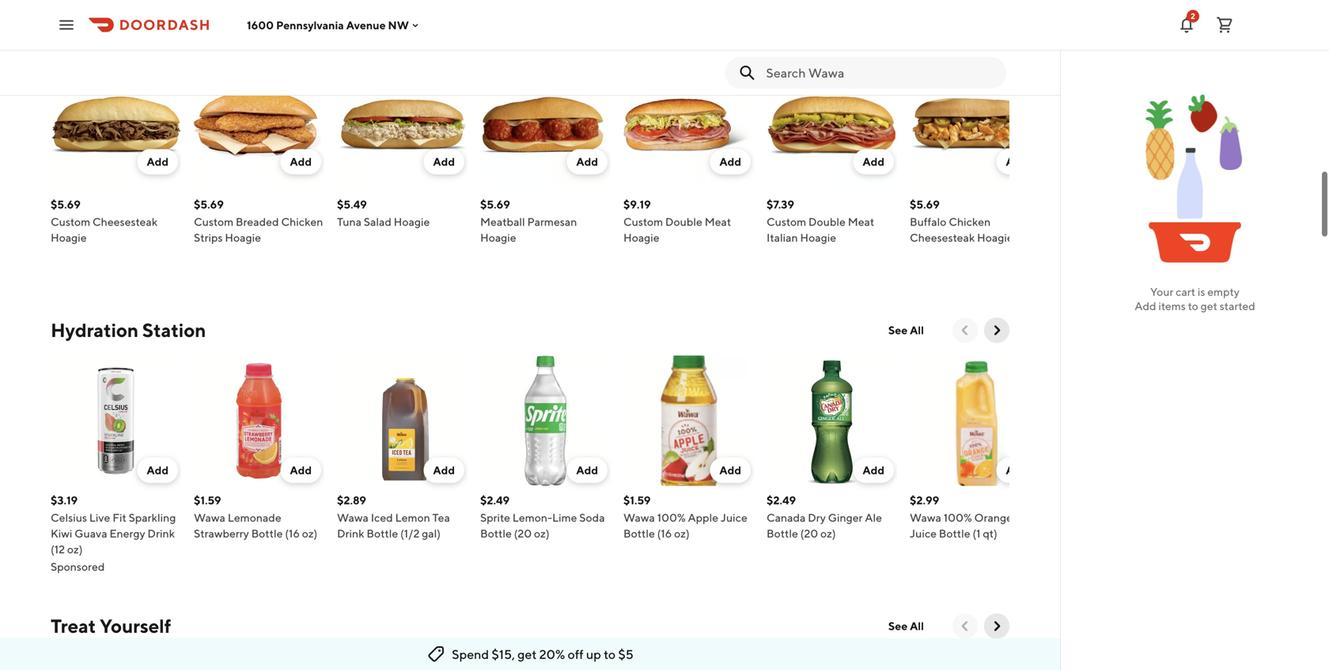 Task type: locate. For each thing, give the bounding box(es) containing it.
0 horizontal spatial cheesesteak
[[93, 215, 158, 228]]

hoagie inside $9.19 custom double meat hoagie
[[624, 231, 660, 244]]

1 vertical spatial get
[[518, 647, 537, 662]]

chicken inside $5.69 buffalo chicken cheesesteak hoagie
[[949, 215, 991, 228]]

(20 down lemon-
[[514, 527, 532, 540]]

custom inside $9.19 custom double meat hoagie
[[624, 215, 663, 228]]

hoagie inside $5.69 custom cheesesteak hoagie
[[51, 231, 87, 244]]

0 horizontal spatial double
[[666, 215, 703, 228]]

tuna
[[337, 215, 362, 228]]

see
[[889, 324, 908, 337], [889, 620, 908, 633]]

1 horizontal spatial 100%
[[944, 511, 973, 524]]

0 horizontal spatial juice
[[721, 511, 748, 524]]

2 meat from the left
[[848, 215, 875, 228]]

bottle for wawa 100% apple juice bottle (16 oz)
[[624, 527, 655, 540]]

custom for custom cheesesteak hoagie
[[51, 215, 90, 228]]

to inside your cart is empty add items to get started
[[1189, 300, 1199, 313]]

(20 down the dry
[[801, 527, 819, 540]]

$2.99 wawa 100% orange juice bottle (1 qt)
[[910, 494, 1013, 540]]

1 100% from the left
[[658, 511, 686, 524]]

$5.69 inside $5.69 buffalo chicken cheesesteak hoagie
[[910, 198, 940, 211]]

hoagies
[[51, 23, 122, 46]]

1 wawa from the left
[[194, 511, 226, 524]]

6 bottle from the left
[[939, 527, 971, 540]]

add for $7.39 custom double meat italian hoagie
[[863, 155, 885, 168]]

0 vertical spatial see all
[[889, 324, 925, 337]]

$2.49 up canada
[[767, 494, 796, 507]]

0 horizontal spatial drink
[[148, 527, 175, 540]]

see all link
[[879, 318, 934, 343], [879, 614, 934, 639]]

4 bottle from the left
[[624, 527, 655, 540]]

100% left orange
[[944, 511, 973, 524]]

hydration
[[51, 319, 139, 342]]

get down is
[[1201, 300, 1218, 313]]

see all for treat yourself
[[889, 620, 925, 633]]

0 vertical spatial see all link
[[879, 318, 934, 343]]

add for $2.49 sprite lemon-lime soda bottle (20 oz)
[[577, 464, 598, 477]]

bottle inside $1.59 wawa 100% apple juice bottle (16 oz)
[[624, 527, 655, 540]]

wawa 100% apple juice bottle (16 oz) image
[[624, 356, 754, 486]]

wawa inside $1.59 wawa 100% apple juice bottle (16 oz)
[[624, 511, 655, 524]]

drink down sparkling
[[148, 527, 175, 540]]

bottle for sprite lemon-lime soda bottle (20 oz)
[[480, 527, 512, 540]]

$9.19
[[624, 198, 651, 211]]

20%
[[540, 647, 565, 662]]

1 meat from the left
[[705, 215, 732, 228]]

kiwi
[[51, 527, 72, 540]]

1 horizontal spatial to
[[1189, 300, 1199, 313]]

$9.19 custom double meat hoagie
[[624, 198, 732, 244]]

1 double from the left
[[666, 215, 703, 228]]

0 vertical spatial to
[[1189, 300, 1199, 313]]

custom breaded chicken strips hoagie image
[[194, 60, 325, 190]]

1 horizontal spatial (16
[[657, 527, 672, 540]]

0 horizontal spatial 100%
[[658, 511, 686, 524]]

double inside $7.39 custom double meat italian hoagie
[[809, 215, 846, 228]]

0 vertical spatial cheesesteak
[[93, 215, 158, 228]]

1 $5.69 from the left
[[51, 198, 81, 211]]

1 $2.49 from the left
[[480, 494, 510, 507]]

double for hoagie
[[666, 215, 703, 228]]

custom inside $5.69 custom cheesesteak hoagie
[[51, 215, 90, 228]]

1 vertical spatial see
[[889, 620, 908, 633]]

double inside $9.19 custom double meat hoagie
[[666, 215, 703, 228]]

meat
[[705, 215, 732, 228], [848, 215, 875, 228]]

see left previous button of carousel image
[[889, 620, 908, 633]]

drink inside "$3.19 celsius live fit sparkling kiwi guava energy drink (12 oz) sponsored"
[[148, 527, 175, 540]]

2 custom from the left
[[194, 215, 234, 228]]

chicken
[[281, 215, 323, 228], [949, 215, 991, 228]]

lemonade
[[228, 511, 282, 524]]

2 double from the left
[[809, 215, 846, 228]]

1 vertical spatial see all
[[889, 620, 925, 633]]

chicken inside $5.69 custom breaded chicken strips hoagie
[[281, 215, 323, 228]]

0 horizontal spatial to
[[604, 647, 616, 662]]

station
[[142, 319, 206, 342]]

drink down '$2.89'
[[337, 527, 365, 540]]

4 $5.69 from the left
[[910, 198, 940, 211]]

hydration station
[[51, 319, 206, 342]]

get right $15,
[[518, 647, 537, 662]]

$2.49 inside the $2.49 sprite lemon-lime soda bottle (20 oz)
[[480, 494, 510, 507]]

2 wawa from the left
[[337, 511, 369, 524]]

juice
[[721, 511, 748, 524], [910, 527, 937, 540]]

custom for custom breaded chicken strips hoagie
[[194, 215, 234, 228]]

100% inside $2.99 wawa 100% orange juice bottle (1 qt)
[[944, 511, 973, 524]]

2 see all from the top
[[889, 620, 925, 633]]

1 horizontal spatial juice
[[910, 527, 937, 540]]

all left previous button of carousel icon
[[910, 324, 925, 337]]

apple
[[688, 511, 719, 524]]

0 vertical spatial see
[[889, 324, 908, 337]]

1 bottle from the left
[[251, 527, 283, 540]]

3 bottle from the left
[[480, 527, 512, 540]]

previous button of carousel image
[[958, 323, 974, 338]]

100%
[[658, 511, 686, 524], [944, 511, 973, 524]]

treat yourself
[[51, 615, 171, 638]]

add button
[[137, 149, 178, 175], [137, 149, 178, 175], [281, 149, 321, 175], [281, 149, 321, 175], [424, 149, 465, 175], [424, 149, 465, 175], [567, 149, 608, 175], [567, 149, 608, 175], [710, 149, 751, 175], [710, 149, 751, 175], [854, 149, 894, 175], [854, 149, 894, 175], [997, 149, 1038, 175], [997, 149, 1038, 175], [137, 458, 178, 483], [137, 458, 178, 483], [281, 458, 321, 483], [281, 458, 321, 483], [424, 458, 465, 483], [424, 458, 465, 483], [567, 458, 608, 483], [567, 458, 608, 483], [710, 458, 751, 483], [710, 458, 751, 483], [854, 458, 894, 483], [854, 458, 894, 483], [997, 458, 1038, 483], [997, 458, 1038, 483]]

custom
[[51, 215, 90, 228], [194, 215, 234, 228], [624, 215, 663, 228], [767, 215, 807, 228]]

(20 for dry
[[801, 527, 819, 540]]

2 (16 from the left
[[657, 527, 672, 540]]

bottle inside the $2.49 sprite lemon-lime soda bottle (20 oz)
[[480, 527, 512, 540]]

see for station
[[889, 324, 908, 337]]

get
[[1201, 300, 1218, 313], [518, 647, 537, 662]]

sparkling
[[129, 511, 176, 524]]

dry
[[808, 511, 826, 524]]

lemon-
[[513, 511, 552, 524]]

hoagie inside $7.39 custom double meat italian hoagie
[[801, 231, 837, 244]]

1600 pennsylvania avenue nw
[[247, 18, 409, 31]]

1 vertical spatial all
[[910, 620, 925, 633]]

2 $1.59 from the left
[[624, 494, 651, 507]]

add for $2.89 wawa iced lemon tea drink bottle (1/2 gal)
[[433, 464, 455, 477]]

2 $2.49 from the left
[[767, 494, 796, 507]]

meat for custom double meat italian hoagie
[[848, 215, 875, 228]]

4 wawa from the left
[[910, 511, 942, 524]]

ginger
[[828, 511, 863, 524]]

1 see all link from the top
[[879, 318, 934, 343]]

oz) inside the $1.59 wawa lemonade strawberry bottle (16 oz)
[[302, 527, 318, 540]]

wawa inside the $1.59 wawa lemonade strawberry bottle (16 oz)
[[194, 511, 226, 524]]

0 horizontal spatial $2.49
[[480, 494, 510, 507]]

0 vertical spatial get
[[1201, 300, 1218, 313]]

custom for custom double meat italian hoagie
[[767, 215, 807, 228]]

juice down $2.99
[[910, 527, 937, 540]]

cheesesteak
[[93, 215, 158, 228], [910, 231, 975, 244]]

1 $1.59 from the left
[[194, 494, 221, 507]]

drink
[[148, 527, 175, 540], [337, 527, 365, 540]]

wawa iced lemon tea drink bottle (1/2 gal) image
[[337, 356, 468, 486]]

$5
[[618, 647, 634, 662]]

pennsylvania
[[276, 18, 344, 31]]

5 bottle from the left
[[767, 527, 799, 540]]

add
[[147, 155, 169, 168], [290, 155, 312, 168], [433, 155, 455, 168], [577, 155, 598, 168], [720, 155, 742, 168], [863, 155, 885, 168], [1006, 155, 1028, 168], [1135, 300, 1157, 313], [147, 464, 169, 477], [290, 464, 312, 477], [433, 464, 455, 477], [577, 464, 598, 477], [720, 464, 742, 477], [863, 464, 885, 477], [1006, 464, 1028, 477]]

(1/2
[[401, 527, 420, 540]]

meat inside $7.39 custom double meat italian hoagie
[[848, 215, 875, 228]]

$2.49
[[480, 494, 510, 507], [767, 494, 796, 507]]

see all left previous button of carousel image
[[889, 620, 925, 633]]

wawa inside $2.99 wawa 100% orange juice bottle (1 qt)
[[910, 511, 942, 524]]

1 chicken from the left
[[281, 215, 323, 228]]

2 see all link from the top
[[879, 614, 934, 639]]

$15,
[[492, 647, 515, 662]]

wawa down $2.99
[[910, 511, 942, 524]]

your cart is empty add items to get started
[[1135, 285, 1256, 313]]

cheesesteak inside $5.69 buffalo chicken cheesesteak hoagie
[[910, 231, 975, 244]]

custom inside $7.39 custom double meat italian hoagie
[[767, 215, 807, 228]]

gal)
[[422, 527, 441, 540]]

bottle inside the $2.49 canada dry ginger ale bottle (20 oz)
[[767, 527, 799, 540]]

double
[[666, 215, 703, 228], [809, 215, 846, 228]]

2 100% from the left
[[944, 511, 973, 524]]

4 custom from the left
[[767, 215, 807, 228]]

1 vertical spatial juice
[[910, 527, 937, 540]]

wawa down '$2.89'
[[337, 511, 369, 524]]

1 custom from the left
[[51, 215, 90, 228]]

to down cart
[[1189, 300, 1199, 313]]

2
[[1191, 11, 1196, 21]]

2 all from the top
[[910, 620, 925, 633]]

wawa inside $2.89 wawa iced lemon tea drink bottle (1/2 gal)
[[337, 511, 369, 524]]

$5.69 inside $5.69 custom cheesesteak hoagie
[[51, 198, 81, 211]]

see all link for station
[[879, 318, 934, 343]]

empty
[[1208, 285, 1240, 298]]

custom cheesesteak hoagie image
[[51, 60, 181, 190]]

see all link for yourself
[[879, 614, 934, 639]]

bottle for wawa 100% orange juice bottle (1 qt)
[[939, 527, 971, 540]]

1 horizontal spatial meat
[[848, 215, 875, 228]]

(20
[[514, 527, 532, 540], [801, 527, 819, 540]]

lime
[[552, 511, 577, 524]]

all left previous button of carousel image
[[910, 620, 925, 633]]

$5.69
[[51, 198, 81, 211], [194, 198, 224, 211], [480, 198, 510, 211], [910, 198, 940, 211]]

add inside your cart is empty add items to get started
[[1135, 300, 1157, 313]]

$1.59 inside the $1.59 wawa lemonade strawberry bottle (16 oz)
[[194, 494, 221, 507]]

1 vertical spatial to
[[604, 647, 616, 662]]

see for yourself
[[889, 620, 908, 633]]

wawa for wawa lemonade strawberry bottle (16 oz)
[[194, 511, 226, 524]]

drink inside $2.89 wawa iced lemon tea drink bottle (1/2 gal)
[[337, 527, 365, 540]]

(16
[[285, 527, 300, 540], [657, 527, 672, 540]]

see left previous button of carousel icon
[[889, 324, 908, 337]]

oz) inside the $2.49 sprite lemon-lime soda bottle (20 oz)
[[534, 527, 550, 540]]

$2.49 up sprite on the bottom of page
[[480, 494, 510, 507]]

1 vertical spatial cheesesteak
[[910, 231, 975, 244]]

1 horizontal spatial $1.59
[[624, 494, 651, 507]]

yourself
[[100, 615, 171, 638]]

see all link left previous button of carousel image
[[879, 614, 934, 639]]

see all left previous button of carousel icon
[[889, 324, 925, 337]]

meat inside $9.19 custom double meat hoagie
[[705, 215, 732, 228]]

hoagie inside $5.69 custom breaded chicken strips hoagie
[[225, 231, 261, 244]]

see all link left previous button of carousel icon
[[879, 318, 934, 343]]

3 wawa from the left
[[624, 511, 655, 524]]

$1.59 wawa lemonade strawberry bottle (16 oz)
[[194, 494, 318, 540]]

chicken right buffalo
[[949, 215, 991, 228]]

sponsored
[[51, 560, 105, 573]]

0 horizontal spatial chicken
[[281, 215, 323, 228]]

1 see from the top
[[889, 324, 908, 337]]

nw
[[388, 18, 409, 31]]

see all
[[889, 324, 925, 337], [889, 620, 925, 633]]

2 $5.69 from the left
[[194, 198, 224, 211]]

custom inside $5.69 custom breaded chicken strips hoagie
[[194, 215, 234, 228]]

custom for custom double meat hoagie
[[624, 215, 663, 228]]

juice inside $2.99 wawa 100% orange juice bottle (1 qt)
[[910, 527, 937, 540]]

1 horizontal spatial cheesesteak
[[910, 231, 975, 244]]

chicken right breaded
[[281, 215, 323, 228]]

(20 inside the $2.49 sprite lemon-lime soda bottle (20 oz)
[[514, 527, 532, 540]]

$2.49 for $2.49 sprite lemon-lime soda bottle (20 oz)
[[480, 494, 510, 507]]

$3.19
[[51, 494, 78, 507]]

1 all from the top
[[910, 324, 925, 337]]

3 $5.69 from the left
[[480, 198, 510, 211]]

(20 for lemon-
[[514, 527, 532, 540]]

$1.59 inside $1.59 wawa 100% apple juice bottle (16 oz)
[[624, 494, 651, 507]]

1 see all from the top
[[889, 324, 925, 337]]

2 chicken from the left
[[949, 215, 991, 228]]

canada
[[767, 511, 806, 524]]

1600 pennsylvania avenue nw button
[[247, 18, 422, 31]]

$1.59 for $1.59 wawa 100% apple juice bottle (16 oz)
[[624, 494, 651, 507]]

juice inside $1.59 wawa 100% apple juice bottle (16 oz)
[[721, 511, 748, 524]]

1 horizontal spatial get
[[1201, 300, 1218, 313]]

100% inside $1.59 wawa 100% apple juice bottle (16 oz)
[[658, 511, 686, 524]]

$2.49 inside the $2.49 canada dry ginger ale bottle (20 oz)
[[767, 494, 796, 507]]

$5.69 inside $5.69 meatball parmesan hoagie
[[480, 198, 510, 211]]

0 horizontal spatial $1.59
[[194, 494, 221, 507]]

wawa
[[194, 511, 226, 524], [337, 511, 369, 524], [624, 511, 655, 524], [910, 511, 942, 524]]

1 horizontal spatial drink
[[337, 527, 365, 540]]

see all for hydration station
[[889, 324, 925, 337]]

sprite
[[480, 511, 510, 524]]

add for $1.59 wawa lemonade strawberry bottle (16 oz)
[[290, 464, 312, 477]]

3 custom from the left
[[624, 215, 663, 228]]

1 horizontal spatial double
[[809, 215, 846, 228]]

0 vertical spatial all
[[910, 324, 925, 337]]

1 horizontal spatial $2.49
[[767, 494, 796, 507]]

1 drink from the left
[[148, 527, 175, 540]]

all for yourself
[[910, 620, 925, 633]]

0 horizontal spatial meat
[[705, 215, 732, 228]]

all
[[910, 324, 925, 337], [910, 620, 925, 633]]

oz) inside $1.59 wawa 100% apple juice bottle (16 oz)
[[674, 527, 690, 540]]

1 (20 from the left
[[514, 527, 532, 540]]

$5.69 inside $5.69 custom breaded chicken strips hoagie
[[194, 198, 224, 211]]

bottle
[[251, 527, 283, 540], [367, 527, 398, 540], [480, 527, 512, 540], [624, 527, 655, 540], [767, 527, 799, 540], [939, 527, 971, 540]]

(16 inside $1.59 wawa 100% apple juice bottle (16 oz)
[[657, 527, 672, 540]]

1 horizontal spatial (20
[[801, 527, 819, 540]]

soda
[[580, 511, 605, 524]]

$5.69 custom breaded chicken strips hoagie
[[194, 198, 323, 244]]

meat for custom double meat hoagie
[[705, 215, 732, 228]]

cart
[[1176, 285, 1196, 298]]

1 vertical spatial see all link
[[879, 614, 934, 639]]

oz) inside the $2.49 canada dry ginger ale bottle (20 oz)
[[821, 527, 836, 540]]

juice right apple at the right bottom of page
[[721, 511, 748, 524]]

wawa up strawberry at the left
[[194, 511, 226, 524]]

0 vertical spatial juice
[[721, 511, 748, 524]]

2 drink from the left
[[337, 527, 365, 540]]

2 bottle from the left
[[367, 527, 398, 540]]

to
[[1189, 300, 1199, 313], [604, 647, 616, 662]]

bottle inside $2.89 wawa iced lemon tea drink bottle (1/2 gal)
[[367, 527, 398, 540]]

to right up
[[604, 647, 616, 662]]

wawa right the 'soda'
[[624, 511, 655, 524]]

100% left apple at the right bottom of page
[[658, 511, 686, 524]]

2 (20 from the left
[[801, 527, 819, 540]]

2 see from the top
[[889, 620, 908, 633]]

$1.59
[[194, 494, 221, 507], [624, 494, 651, 507]]

0 horizontal spatial (16
[[285, 527, 300, 540]]

1 (16 from the left
[[285, 527, 300, 540]]

bottle inside $2.99 wawa 100% orange juice bottle (1 qt)
[[939, 527, 971, 540]]

strawberry
[[194, 527, 249, 540]]

1600
[[247, 18, 274, 31]]

0 horizontal spatial (20
[[514, 527, 532, 540]]

1 horizontal spatial chicken
[[949, 215, 991, 228]]

Search Wawa search field
[[767, 64, 994, 82]]

avenue
[[346, 18, 386, 31]]

(20 inside the $2.49 canada dry ginger ale bottle (20 oz)
[[801, 527, 819, 540]]



Task type: describe. For each thing, give the bounding box(es) containing it.
open menu image
[[57, 15, 76, 34]]

add for $5.69 buffalo chicken cheesesteak hoagie
[[1006, 155, 1028, 168]]

orange
[[975, 511, 1013, 524]]

juice for wawa 100% orange juice bottle (1 qt)
[[910, 527, 937, 540]]

italian
[[767, 231, 798, 244]]

0 items, open order cart image
[[1216, 15, 1235, 34]]

spend
[[452, 647, 489, 662]]

oz) for canada dry ginger ale bottle (20 oz)
[[821, 527, 836, 540]]

wawa for wawa 100% orange juice bottle (1 qt)
[[910, 511, 942, 524]]

hoagies link
[[51, 22, 122, 47]]

qt)
[[983, 527, 998, 540]]

$5.49
[[337, 198, 367, 211]]

$5.69 for $5.69 custom cheesesteak hoagie
[[51, 198, 81, 211]]

$2.49 sprite lemon-lime soda bottle (20 oz)
[[480, 494, 605, 540]]

energy
[[109, 527, 145, 540]]

previous button of carousel image
[[958, 619, 974, 634]]

lemon
[[395, 511, 430, 524]]

oz) for wawa 100% apple juice bottle (16 oz)
[[674, 527, 690, 540]]

double for italian
[[809, 215, 846, 228]]

$5.69 for $5.69 custom breaded chicken strips hoagie
[[194, 198, 224, 211]]

tuna salad hoagie image
[[337, 60, 468, 190]]

hoagie inside $5.69 buffalo chicken cheesesteak hoagie
[[978, 231, 1014, 244]]

wawa lemonade strawberry bottle (16 oz) image
[[194, 356, 325, 486]]

items
[[1159, 300, 1186, 313]]

add for $2.49 canada dry ginger ale bottle (20 oz)
[[863, 464, 885, 477]]

0 horizontal spatial get
[[518, 647, 537, 662]]

breaded
[[236, 215, 279, 228]]

buffalo
[[910, 215, 947, 228]]

oz) inside "$3.19 celsius live fit sparkling kiwi guava energy drink (12 oz) sponsored"
[[67, 543, 83, 556]]

ale
[[865, 511, 883, 524]]

custom double meat italian hoagie image
[[767, 60, 898, 190]]

celsius
[[51, 511, 87, 524]]

canada dry ginger ale bottle (20 oz) image
[[767, 356, 898, 486]]

buffalo chicken cheesesteak hoagie image
[[910, 60, 1041, 190]]

sprite lemon-lime soda bottle (20 oz) image
[[480, 356, 611, 486]]

add for $2.99 wawa 100% orange juice bottle (1 qt)
[[1006, 464, 1028, 477]]

add for $5.69 custom breaded chicken strips hoagie
[[290, 155, 312, 168]]

all for station
[[910, 324, 925, 337]]

hoagie inside $5.49 tuna salad hoagie
[[394, 215, 430, 228]]

spend $15, get 20% off up to $5
[[452, 647, 634, 662]]

tea
[[433, 511, 450, 524]]

notification bell image
[[1178, 15, 1197, 34]]

cheesesteak inside $5.69 custom cheesesteak hoagie
[[93, 215, 158, 228]]

guava
[[75, 527, 107, 540]]

(12
[[51, 543, 65, 556]]

$1.59 wawa 100% apple juice bottle (16 oz)
[[624, 494, 748, 540]]

$5.69 for $5.69 meatball parmesan hoagie
[[480, 198, 510, 211]]

$3.19 celsius live fit sparkling kiwi guava energy drink (12 oz) sponsored
[[51, 494, 176, 573]]

up
[[586, 647, 601, 662]]

wawa for wawa iced lemon tea drink bottle (1/2 gal)
[[337, 511, 369, 524]]

100% for (1
[[944, 511, 973, 524]]

hydration station link
[[51, 318, 206, 343]]

oz) for sprite lemon-lime soda bottle (20 oz)
[[534, 527, 550, 540]]

100% for (16
[[658, 511, 686, 524]]

meatball parmesan hoagie image
[[480, 60, 611, 190]]

off
[[568, 647, 584, 662]]

(1
[[973, 527, 981, 540]]

$2.49 canada dry ginger ale bottle (20 oz)
[[767, 494, 883, 540]]

$7.39 custom double meat italian hoagie
[[767, 198, 875, 244]]

add for $5.49 tuna salad hoagie
[[433, 155, 455, 168]]

live
[[89, 511, 110, 524]]

$5.69 for $5.69 buffalo chicken cheesesteak hoagie
[[910, 198, 940, 211]]

salad
[[364, 215, 392, 228]]

next button of carousel image
[[989, 323, 1005, 338]]

$2.89
[[337, 494, 366, 507]]

iced
[[371, 511, 393, 524]]

treat
[[51, 615, 96, 638]]

treat yourself link
[[51, 614, 171, 639]]

juice for wawa 100% apple juice bottle (16 oz)
[[721, 511, 748, 524]]

$2.89 wawa iced lemon tea drink bottle (1/2 gal)
[[337, 494, 450, 540]]

$5.69 buffalo chicken cheesesteak hoagie
[[910, 198, 1014, 244]]

to for items
[[1189, 300, 1199, 313]]

bottle inside the $1.59 wawa lemonade strawberry bottle (16 oz)
[[251, 527, 283, 540]]

custom double meat hoagie image
[[624, 60, 754, 190]]

wawa 100% orange juice bottle (1 qt) image
[[910, 356, 1041, 486]]

hoagie inside $5.69 meatball parmesan hoagie
[[480, 231, 517, 244]]

$1.59 for $1.59 wawa lemonade strawberry bottle (16 oz)
[[194, 494, 221, 507]]

bottle for canada dry ginger ale bottle (20 oz)
[[767, 527, 799, 540]]

(16 inside the $1.59 wawa lemonade strawberry bottle (16 oz)
[[285, 527, 300, 540]]

$2.49 for $2.49 canada dry ginger ale bottle (20 oz)
[[767, 494, 796, 507]]

get inside your cart is empty add items to get started
[[1201, 300, 1218, 313]]

$2.99
[[910, 494, 940, 507]]

add for $5.69 meatball parmesan hoagie
[[577, 155, 598, 168]]

$5.69 meatball parmesan hoagie
[[480, 198, 577, 244]]

to for up
[[604, 647, 616, 662]]

wawa for wawa 100% apple juice bottle (16 oz)
[[624, 511, 655, 524]]

$5.69 custom cheesesteak hoagie
[[51, 198, 158, 244]]

$5.49 tuna salad hoagie
[[337, 198, 430, 228]]

add for $9.19 custom double meat hoagie
[[720, 155, 742, 168]]

add for $1.59 wawa 100% apple juice bottle (16 oz)
[[720, 464, 742, 477]]

fit
[[113, 511, 127, 524]]

celsius live fit sparkling kiwi guava energy drink (12 oz) image
[[51, 356, 181, 486]]

strips
[[194, 231, 223, 244]]

started
[[1220, 300, 1256, 313]]

is
[[1198, 285, 1206, 298]]

your
[[1151, 285, 1174, 298]]

next button of carousel image
[[989, 619, 1005, 634]]

meatball
[[480, 215, 525, 228]]

add for $5.69 custom cheesesteak hoagie
[[147, 155, 169, 168]]

parmesan
[[528, 215, 577, 228]]

$7.39
[[767, 198, 795, 211]]



Task type: vqa. For each thing, say whether or not it's contained in the screenshot.


